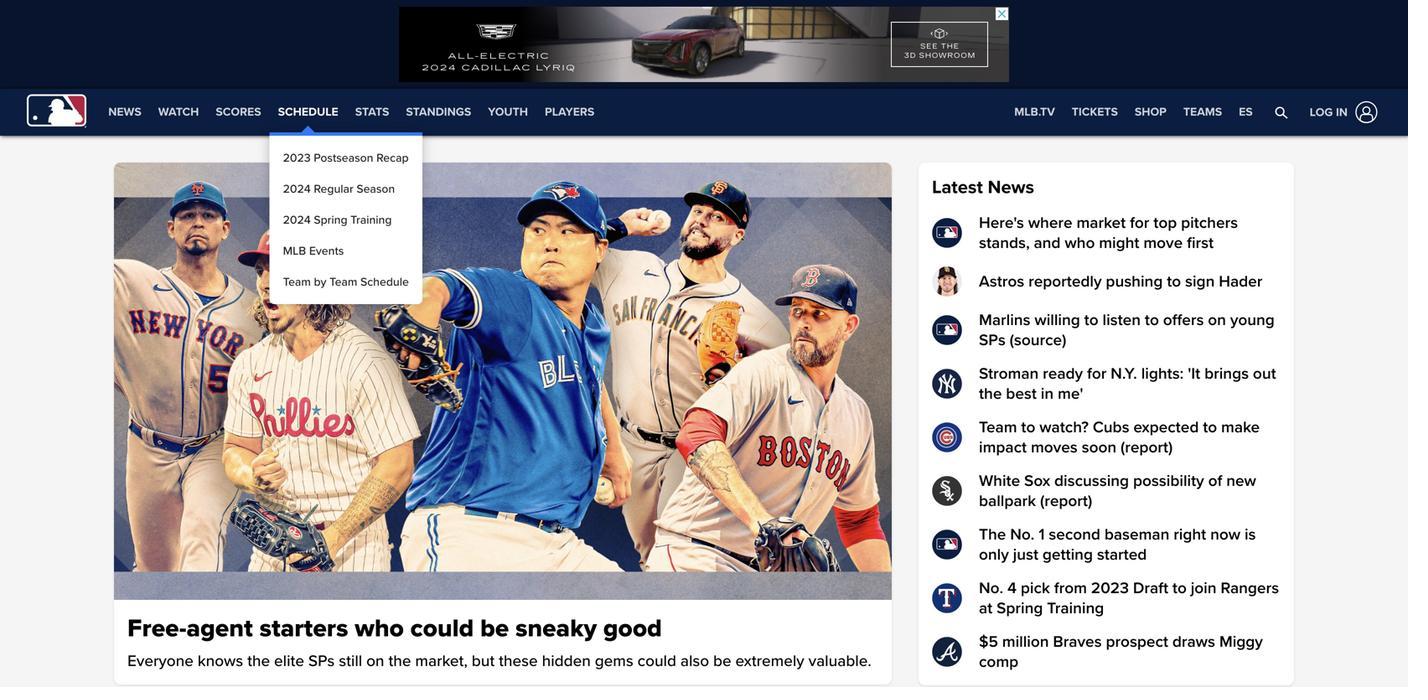 Task type: vqa. For each thing, say whether or not it's contained in the screenshot.
the (report)
yes



Task type: describe. For each thing, give the bounding box(es) containing it.
on inside 'free-agent starters who could be sneaky good everyone knows the elite sps still on the market, but these hidden gems could also be extremely valuable.'
[[366, 652, 385, 671]]

valuable.
[[809, 652, 872, 671]]

here's
[[979, 213, 1025, 233]]

free-agent starters who could be sneaky good image
[[114, 163, 892, 600]]

yankees image
[[932, 369, 963, 399]]

players
[[545, 105, 595, 119]]

mlb image for here's
[[932, 218, 963, 248]]

regular
[[314, 182, 354, 196]]

2024 regular season link
[[276, 174, 416, 205]]

for inside here's where market for top pitchers stands, and who might move first
[[1130, 213, 1150, 233]]

million
[[1003, 633, 1049, 652]]

1 horizontal spatial the
[[389, 652, 411, 671]]

from
[[1055, 579, 1088, 598]]

astros reportedly pushing to sign hader
[[979, 272, 1263, 291]]

latest news
[[932, 177, 1035, 199]]

good
[[604, 614, 662, 644]]

$5
[[979, 633, 999, 652]]

mlb events
[[283, 244, 344, 258]]

j. hader image
[[932, 267, 963, 297]]

hader
[[1219, 272, 1263, 291]]

watch?
[[1040, 418, 1089, 437]]

major league baseball image
[[27, 94, 87, 128]]

the inside stroman ready for n.y. lights: 'it brings out the best in me'
[[979, 384, 1002, 404]]

schedule link
[[270, 89, 347, 136]]

2024 spring training link
[[276, 205, 416, 236]]

where
[[1029, 213, 1073, 233]]

mlb events link
[[276, 236, 416, 267]]

sps inside 'free-agent starters who could be sneaky good everyone knows the elite sps still on the market, but these hidden gems could also be extremely valuable.'
[[308, 652, 335, 671]]

astros reportedly pushing to sign hader link
[[932, 267, 1281, 297]]

knows
[[198, 652, 243, 671]]

for inside stroman ready for n.y. lights: 'it brings out the best in me'
[[1088, 364, 1107, 384]]

pitchers
[[1182, 213, 1239, 233]]

reportedly
[[1029, 272, 1102, 291]]

to left make on the bottom
[[1204, 418, 1218, 437]]

team for team by team schedule
[[283, 275, 311, 289]]

make
[[1222, 418, 1260, 437]]

first
[[1187, 234, 1214, 253]]

now
[[1211, 525, 1241, 545]]

right
[[1174, 525, 1207, 545]]

2023 postseason recap link
[[276, 143, 416, 174]]

comp
[[979, 653, 1019, 672]]

log in
[[1310, 105, 1348, 119]]

team by team schedule link
[[276, 267, 416, 298]]

no. inside no. 4 pick from 2023 draft to join rangers at spring training
[[979, 579, 1004, 598]]

stands,
[[979, 234, 1030, 253]]

log
[[1310, 105, 1334, 119]]

just
[[1014, 545, 1039, 565]]

marlins willing to listen to offers on young sps (source) link
[[932, 310, 1281, 351]]

watch
[[158, 105, 199, 119]]

scores
[[216, 105, 261, 119]]

search image
[[1276, 106, 1289, 119]]

season
[[357, 182, 395, 196]]

the no. 1 second baseman right now is only just getting started link
[[932, 525, 1281, 565]]

n.y.
[[1111, 364, 1138, 384]]

willing
[[1035, 311, 1081, 330]]

1 horizontal spatial could
[[638, 652, 677, 671]]

team to watch? cubs expected to make impact moves soon (report) link
[[932, 418, 1281, 458]]

these
[[499, 652, 538, 671]]

baseman
[[1105, 525, 1170, 545]]

brings
[[1205, 364, 1249, 384]]

top navigation element
[[0, 89, 1409, 304]]

who inside here's where market for top pitchers stands, and who might move first
[[1065, 234, 1095, 253]]

only
[[979, 545, 1009, 565]]

stats
[[355, 105, 389, 119]]

rangers
[[1221, 579, 1280, 598]]

gems
[[595, 652, 634, 671]]

training inside 2024 spring training link
[[351, 213, 392, 227]]

miggy
[[1220, 633, 1264, 652]]

tickets
[[1072, 105, 1119, 119]]

on inside the marlins willing to listen to offers on young sps (source)
[[1209, 311, 1227, 330]]

cubs
[[1093, 418, 1130, 437]]

training inside no. 4 pick from 2023 draft to join rangers at spring training
[[1048, 599, 1105, 618]]

at
[[979, 599, 993, 618]]

events
[[309, 244, 344, 258]]

teams link
[[1176, 89, 1231, 136]]

here's where market for top pitchers stands, and who might move first
[[979, 213, 1239, 253]]

stats link
[[347, 89, 398, 136]]

white
[[979, 472, 1021, 491]]

0 vertical spatial be
[[480, 614, 509, 644]]

extremely
[[736, 652, 805, 671]]

2024 regular season
[[283, 182, 395, 196]]

out
[[1254, 364, 1277, 384]]

schedule inside team by team schedule link
[[361, 275, 409, 289]]

2023 postseason recap
[[283, 151, 409, 165]]

to inside the astros reportedly pushing to sign hader link
[[1167, 272, 1182, 291]]

listen
[[1103, 311, 1141, 330]]

team by team schedule
[[283, 275, 409, 289]]

stroman ready for n.y. lights: 'it brings out the best in me'
[[979, 364, 1277, 404]]

free-agent starters who could be sneaky good link
[[127, 614, 879, 645]]

by
[[314, 275, 327, 289]]

2023 inside no. 4 pick from 2023 draft to join rangers at spring training
[[1092, 579, 1130, 598]]

cubs image
[[932, 423, 963, 453]]

sps inside the marlins willing to listen to offers on young sps (source)
[[979, 331, 1006, 350]]

free-agent starters who could be sneaky good everyone knows the elite sps still on the market, but these hidden gems could also be extremely valuable.
[[127, 614, 872, 671]]

sneaky
[[516, 614, 597, 644]]

2024 for 2024 regular season
[[283, 182, 311, 196]]

might
[[1100, 234, 1140, 253]]

spring inside no. 4 pick from 2023 draft to join rangers at spring training
[[997, 599, 1043, 618]]



Task type: locate. For each thing, give the bounding box(es) containing it.
schedule down the mlb events link on the top of page
[[361, 275, 409, 289]]

sps left "still"
[[308, 652, 335, 671]]

no. inside the no. 1 second baseman right now is only just getting started
[[1011, 525, 1035, 545]]

ballpark
[[979, 492, 1037, 511]]

schedule inside schedule link
[[278, 105, 339, 119]]

sign
[[1186, 272, 1215, 291]]

new
[[1227, 472, 1257, 491]]

1 vertical spatial schedule
[[361, 275, 409, 289]]

0 horizontal spatial sps
[[308, 652, 335, 671]]

1 vertical spatial who
[[355, 614, 404, 644]]

and
[[1034, 234, 1061, 253]]

1 vertical spatial training
[[1048, 599, 1105, 618]]

2024 left regular
[[283, 182, 311, 196]]

team inside team to watch? cubs expected to make impact moves soon (report)
[[979, 418, 1018, 437]]

mlb image inside the no. 1 second baseman right now is only just getting started link
[[932, 530, 963, 560]]

elite
[[274, 652, 304, 671]]

to
[[1167, 272, 1182, 291], [1085, 311, 1099, 330], [1145, 311, 1160, 330], [1022, 418, 1036, 437], [1204, 418, 1218, 437], [1173, 579, 1187, 598]]

standings
[[406, 105, 471, 119]]

0 vertical spatial 2024
[[283, 182, 311, 196]]

who up "still"
[[355, 614, 404, 644]]

still
[[339, 652, 362, 671]]

0 horizontal spatial who
[[355, 614, 404, 644]]

to left sign
[[1167, 272, 1182, 291]]

in inside log in popup button
[[1337, 105, 1348, 119]]

the left elite
[[247, 652, 270, 671]]

the
[[979, 384, 1002, 404], [247, 652, 270, 671], [389, 652, 411, 671]]

recap
[[377, 151, 409, 165]]

mlb image left the
[[932, 530, 963, 560]]

rangers image
[[932, 584, 963, 614]]

0 vertical spatial (report)
[[1121, 438, 1173, 457]]

latest
[[932, 177, 983, 199]]

0 horizontal spatial spring
[[314, 213, 348, 227]]

second
[[1049, 525, 1101, 545]]

0 horizontal spatial could
[[411, 614, 474, 644]]

teams
[[1184, 105, 1223, 119]]

2 mlb image from the top
[[932, 530, 963, 560]]

2 horizontal spatial the
[[979, 384, 1002, 404]]

1 horizontal spatial schedule
[[361, 275, 409, 289]]

marlins
[[979, 311, 1031, 330]]

1 vertical spatial for
[[1088, 364, 1107, 384]]

0 horizontal spatial in
[[1041, 384, 1054, 404]]

be up but
[[480, 614, 509, 644]]

0 vertical spatial who
[[1065, 234, 1095, 253]]

0 horizontal spatial 2023
[[283, 151, 311, 165]]

news left watch
[[108, 105, 142, 119]]

to left the join
[[1173, 579, 1187, 598]]

tickets link
[[1064, 89, 1127, 136]]

1 vertical spatial 2023
[[1092, 579, 1130, 598]]

team up impact
[[979, 418, 1018, 437]]

in inside stroman ready for n.y. lights: 'it brings out the best in me'
[[1041, 384, 1054, 404]]

the left the market,
[[389, 652, 411, 671]]

spring down 4
[[997, 599, 1043, 618]]

schedule up postseason
[[278, 105, 339, 119]]

1
[[1039, 525, 1045, 545]]

training
[[351, 213, 392, 227], [1048, 599, 1105, 618]]

2024 up mlb
[[283, 213, 311, 227]]

the no. 1 second baseman right now is only just getting started
[[979, 525, 1257, 565]]

team right the by
[[330, 275, 358, 289]]

1 vertical spatial could
[[638, 652, 677, 671]]

2 horizontal spatial team
[[979, 418, 1018, 437]]

offers
[[1164, 311, 1205, 330]]

could left also
[[638, 652, 677, 671]]

1 horizontal spatial spring
[[997, 599, 1043, 618]]

0 horizontal spatial news
[[108, 105, 142, 119]]

no. 4 pick from 2023 draft to join rangers at spring training
[[979, 579, 1280, 618]]

sox
[[1025, 472, 1051, 491]]

tertiary navigation element
[[1006, 89, 1262, 136]]

2024 spring training
[[283, 213, 392, 227]]

but
[[472, 652, 495, 671]]

agent
[[187, 614, 253, 644]]

(report) inside team to watch? cubs expected to make impact moves soon (report)
[[1121, 438, 1173, 457]]

0 horizontal spatial be
[[480, 614, 509, 644]]

2023 inside "link"
[[283, 151, 311, 165]]

1 vertical spatial no.
[[979, 579, 1004, 598]]

1 2024 from the top
[[283, 182, 311, 196]]

1 horizontal spatial for
[[1130, 213, 1150, 233]]

2024
[[283, 182, 311, 196], [283, 213, 311, 227]]

1 horizontal spatial news
[[988, 177, 1035, 199]]

0 vertical spatial 2023
[[283, 151, 311, 165]]

to left listen
[[1085, 311, 1099, 330]]

1 vertical spatial on
[[366, 652, 385, 671]]

advertisement element
[[399, 7, 1010, 82]]

(source)
[[1010, 331, 1067, 350]]

be right also
[[714, 652, 732, 671]]

young
[[1231, 311, 1275, 330]]

0 horizontal spatial the
[[247, 652, 270, 671]]

1 vertical spatial spring
[[997, 599, 1043, 618]]

everyone
[[127, 652, 194, 671]]

shop
[[1135, 105, 1167, 119]]

0 horizontal spatial training
[[351, 213, 392, 227]]

(report) down discussing
[[1041, 492, 1093, 511]]

to inside no. 4 pick from 2023 draft to join rangers at spring training
[[1173, 579, 1187, 598]]

(report) down expected
[[1121, 438, 1173, 457]]

started
[[1098, 545, 1147, 565]]

log in button
[[1300, 98, 1382, 127]]

1 horizontal spatial training
[[1048, 599, 1105, 618]]

0 vertical spatial mlb image
[[932, 218, 963, 248]]

(report) inside white sox discussing possibility of new ballpark (report)
[[1041, 492, 1093, 511]]

(report)
[[1121, 438, 1173, 457], [1041, 492, 1093, 511]]

0 vertical spatial schedule
[[278, 105, 339, 119]]

for left the n.y.
[[1088, 364, 1107, 384]]

could up the market,
[[411, 614, 474, 644]]

1 horizontal spatial team
[[330, 275, 358, 289]]

es
[[1240, 105, 1253, 119]]

news inside news link
[[108, 105, 142, 119]]

shop link
[[1127, 89, 1176, 136]]

1 horizontal spatial 2023
[[1092, 579, 1130, 598]]

0 vertical spatial for
[[1130, 213, 1150, 233]]

0 vertical spatial training
[[351, 213, 392, 227]]

0 vertical spatial spring
[[314, 213, 348, 227]]

$5 million braves prospect draws miggy comp link
[[932, 632, 1281, 673]]

training down from
[[1048, 599, 1105, 618]]

spring inside secondary navigation element
[[314, 213, 348, 227]]

in left "me'"
[[1041, 384, 1054, 404]]

0 vertical spatial could
[[411, 614, 474, 644]]

could
[[411, 614, 474, 644], [638, 652, 677, 671]]

free-
[[127, 614, 187, 644]]

ready
[[1043, 364, 1083, 384]]

on
[[1209, 311, 1227, 330], [366, 652, 385, 671]]

draft
[[1134, 579, 1169, 598]]

4
[[1008, 579, 1017, 598]]

0 vertical spatial sps
[[979, 331, 1006, 350]]

0 horizontal spatial for
[[1088, 364, 1107, 384]]

0 horizontal spatial (report)
[[1041, 492, 1093, 511]]

who down market
[[1065, 234, 1095, 253]]

to up impact
[[1022, 418, 1036, 437]]

1 vertical spatial in
[[1041, 384, 1054, 404]]

sps down marlins
[[979, 331, 1006, 350]]

secondary navigation element
[[100, 89, 603, 304]]

expected
[[1134, 418, 1199, 437]]

1 horizontal spatial who
[[1065, 234, 1095, 253]]

no. left 1
[[1011, 525, 1035, 545]]

on right "still"
[[366, 652, 385, 671]]

of
[[1209, 472, 1223, 491]]

lights:
[[1142, 364, 1184, 384]]

mlb
[[283, 244, 306, 258]]

1 mlb image from the top
[[932, 218, 963, 248]]

moves
[[1031, 438, 1078, 457]]

news link
[[100, 89, 150, 136]]

2024 for 2024 spring training
[[283, 213, 311, 227]]

hidden
[[542, 652, 591, 671]]

soon
[[1082, 438, 1117, 457]]

here's where market for top pitchers stands, and who might move first link
[[932, 213, 1281, 253]]

scores link
[[207, 89, 270, 136]]

postseason
[[314, 151, 374, 165]]

white sox discussing possibility of new ballpark (report) link
[[932, 471, 1281, 512]]

team left the by
[[283, 275, 311, 289]]

1 horizontal spatial no.
[[1011, 525, 1035, 545]]

1 horizontal spatial in
[[1337, 105, 1348, 119]]

1 vertical spatial (report)
[[1041, 492, 1093, 511]]

news up the here's
[[988, 177, 1035, 199]]

1 horizontal spatial (report)
[[1121, 438, 1173, 457]]

0 horizontal spatial schedule
[[278, 105, 339, 119]]

best
[[1007, 384, 1037, 404]]

astros
[[979, 272, 1025, 291]]

the
[[979, 525, 1007, 545]]

1 vertical spatial news
[[988, 177, 1035, 199]]

who
[[1065, 234, 1095, 253], [355, 614, 404, 644]]

for
[[1130, 213, 1150, 233], [1088, 364, 1107, 384]]

mlb image for the
[[932, 530, 963, 560]]

standings link
[[398, 89, 480, 136]]

on right offers
[[1209, 311, 1227, 330]]

2 2024 from the top
[[283, 213, 311, 227]]

2023 down started
[[1092, 579, 1130, 598]]

mlb image
[[932, 315, 963, 345]]

1 horizontal spatial be
[[714, 652, 732, 671]]

0 vertical spatial in
[[1337, 105, 1348, 119]]

training down season
[[351, 213, 392, 227]]

1 horizontal spatial sps
[[979, 331, 1006, 350]]

join
[[1191, 579, 1217, 598]]

braves image
[[932, 637, 963, 667]]

youth link
[[480, 89, 537, 136]]

$5 million braves prospect draws miggy comp
[[979, 633, 1264, 672]]

0 vertical spatial on
[[1209, 311, 1227, 330]]

who inside 'free-agent starters who could be sneaky good everyone knows the elite sps still on the market, but these hidden gems could also be extremely valuable.'
[[355, 614, 404, 644]]

for left 'top'
[[1130, 213, 1150, 233]]

white sox discussing possibility of new ballpark (report)
[[979, 472, 1257, 511]]

1 horizontal spatial on
[[1209, 311, 1227, 330]]

braves
[[1054, 633, 1102, 652]]

the down stroman
[[979, 384, 1002, 404]]

impact
[[979, 438, 1027, 457]]

to right listen
[[1145, 311, 1160, 330]]

spring down regular
[[314, 213, 348, 227]]

be
[[480, 614, 509, 644], [714, 652, 732, 671]]

mlb image down latest
[[932, 218, 963, 248]]

mlb image
[[932, 218, 963, 248], [932, 530, 963, 560]]

0 horizontal spatial no.
[[979, 579, 1004, 598]]

pushing
[[1106, 272, 1163, 291]]

white sox image
[[932, 476, 963, 506]]

mlb.tv
[[1015, 105, 1056, 119]]

team to watch? cubs expected to make impact moves soon (report)
[[979, 418, 1260, 457]]

in right 'log'
[[1337, 105, 1348, 119]]

0 vertical spatial no.
[[1011, 525, 1035, 545]]

2023 left postseason
[[283, 151, 311, 165]]

no. up at
[[979, 579, 1004, 598]]

no. 4 pick from 2023 draft to join rangers at spring training link
[[932, 579, 1281, 619]]

0 horizontal spatial team
[[283, 275, 311, 289]]

0 horizontal spatial on
[[366, 652, 385, 671]]

players link
[[537, 89, 603, 136]]

1 vertical spatial 2024
[[283, 213, 311, 227]]

marlins willing to listen to offers on young sps (source)
[[979, 311, 1275, 350]]

sps
[[979, 331, 1006, 350], [308, 652, 335, 671]]

1 vertical spatial mlb image
[[932, 530, 963, 560]]

team for team to watch? cubs expected to make impact moves soon (report)
[[979, 418, 1018, 437]]

mlb image inside here's where market for top pitchers stands, and who might move first link
[[932, 218, 963, 248]]

draws
[[1173, 633, 1216, 652]]

0 vertical spatial news
[[108, 105, 142, 119]]

1 vertical spatial sps
[[308, 652, 335, 671]]

1 vertical spatial be
[[714, 652, 732, 671]]

stroman ready for n.y. lights: 'it brings out the best in me' link
[[932, 364, 1281, 404]]



